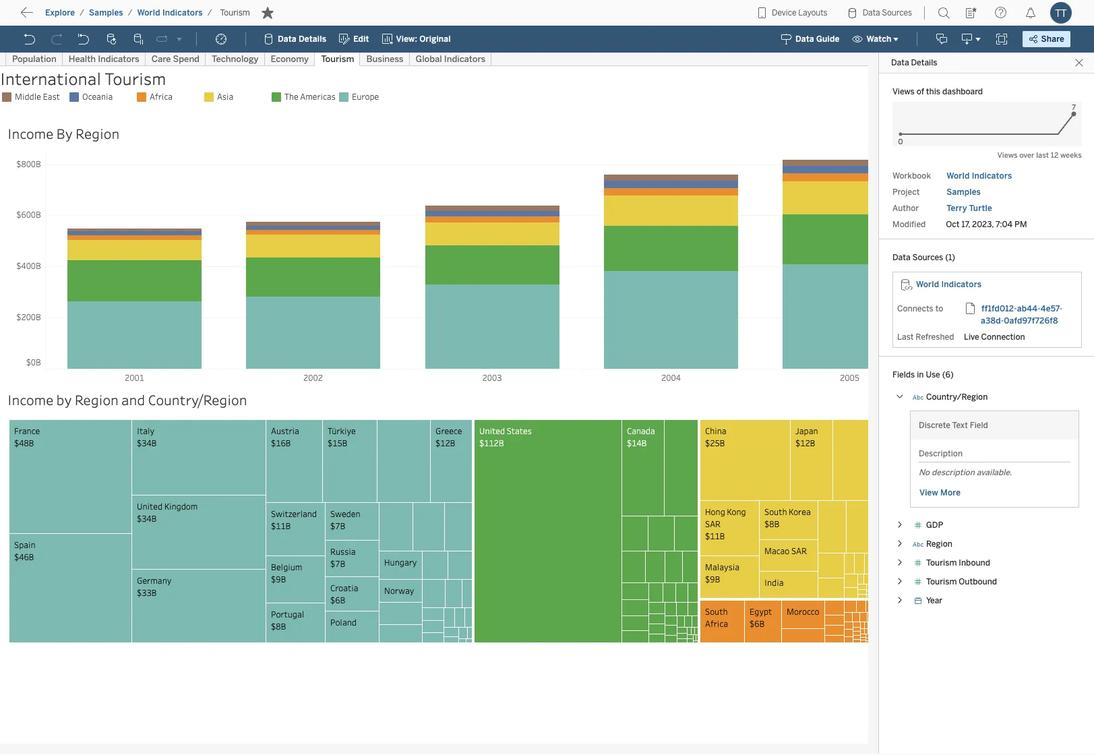 Task type: describe. For each thing, give the bounding box(es) containing it.
world
[[137, 8, 160, 18]]

skip to content
[[35, 10, 116, 23]]

3 / from the left
[[208, 8, 212, 18]]

to
[[61, 10, 71, 23]]

world indicators link
[[137, 7, 204, 18]]

explore link
[[45, 7, 76, 18]]

content
[[74, 10, 116, 23]]

indicators
[[163, 8, 203, 18]]

skip
[[35, 10, 58, 23]]

explore
[[45, 8, 75, 18]]



Task type: vqa. For each thing, say whether or not it's contained in the screenshot.
Explore / Samples / World Indicators /
yes



Task type: locate. For each thing, give the bounding box(es) containing it.
/
[[80, 8, 84, 18], [128, 8, 133, 18], [208, 8, 212, 18]]

0 horizontal spatial /
[[80, 8, 84, 18]]

2 horizontal spatial /
[[208, 8, 212, 18]]

1 / from the left
[[80, 8, 84, 18]]

1 horizontal spatial /
[[128, 8, 133, 18]]

tourism
[[220, 8, 250, 18]]

2 / from the left
[[128, 8, 133, 18]]

skip to content link
[[32, 7, 138, 26]]

samples
[[89, 8, 123, 18]]

/ left tourism
[[208, 8, 212, 18]]

/ right to
[[80, 8, 84, 18]]

explore / samples / world indicators /
[[45, 8, 212, 18]]

tourism element
[[216, 8, 254, 18]]

/ left the world
[[128, 8, 133, 18]]

samples link
[[88, 7, 124, 18]]



